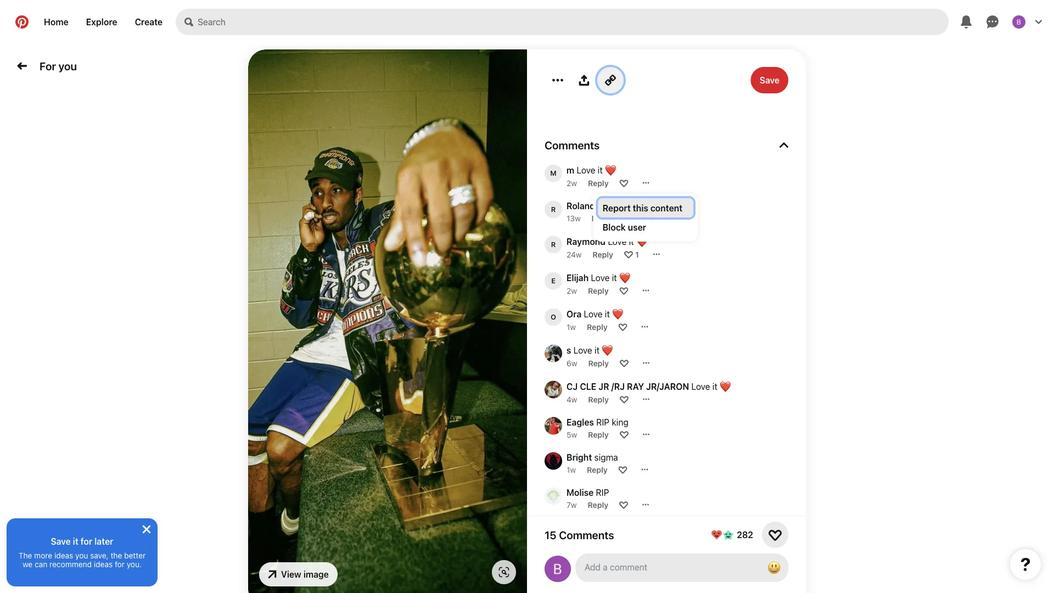 Task type: describe. For each thing, give the bounding box(es) containing it.
we
[[22, 560, 33, 569]]

7w
[[567, 500, 577, 509]]

0 horizontal spatial ideas
[[54, 551, 73, 560]]

/rj
[[611, 381, 625, 391]]

it right jr/jaron
[[713, 381, 718, 391]]

it for elijah love it ❤️
[[612, 272, 617, 283]]

Add a comment field
[[585, 562, 754, 572]]

love for raymond
[[608, 236, 627, 247]]

3
[[634, 213, 639, 223]]

view
[[281, 569, 301, 580]]

photo
[[626, 201, 649, 211]]

darkrid3 link
[[567, 522, 603, 533]]

s
[[567, 345, 571, 355]]

1 vertical spatial comments
[[559, 528, 614, 541]]

love for m
[[577, 165, 595, 175]]

rip for eagles
[[596, 417, 610, 427]]

cj cle jr /rj ray jr/jaron image
[[545, 381, 562, 398]]

the
[[19, 551, 32, 560]]

1
[[635, 250, 639, 259]]

rolando link
[[567, 201, 600, 211]]

view image
[[281, 569, 329, 580]]

reply button for m
[[588, 178, 609, 187]]

react image for s love it ❤️
[[620, 359, 629, 367]]

reply button for rolando
[[592, 213, 612, 223]]

Search text field
[[198, 9, 949, 35]]

m love it ❤️
[[567, 165, 614, 175]]

cj
[[567, 381, 578, 391]]

report this content menu item
[[598, 198, 694, 217]]

4w
[[567, 395, 577, 404]]

it for raymond love it ❤️
[[629, 236, 634, 247]]

it for m love it ❤️
[[598, 165, 603, 175]]

6w
[[567, 358, 577, 367]]

darkrid3
[[567, 522, 603, 533]]

elijah
[[567, 272, 589, 283]]

react image for ora love it ❤️
[[619, 322, 627, 331]]

raymond link
[[567, 236, 606, 247]]

react image for m love it ❤️
[[620, 178, 628, 187]]

react image for molise rip
[[619, 500, 628, 509]]

reply button for raymond
[[593, 250, 613, 259]]

❤️ for s love it ❤️
[[602, 345, 611, 355]]

2w for elijah
[[567, 286, 577, 295]]

more
[[34, 551, 52, 560]]

reply for ora
[[587, 322, 608, 331]]

love for elijah
[[591, 272, 610, 283]]

1 button
[[635, 250, 639, 259]]

create link
[[126, 9, 171, 35]]

for you
[[40, 59, 77, 72]]

molise image
[[545, 487, 562, 505]]

❤️ for ora love it ❤️
[[612, 309, 621, 319]]

save for save
[[760, 75, 780, 85]]

bright image
[[545, 452, 562, 470]]

this
[[633, 203, 648, 213]]

❤️ for elijah love it ❤️
[[619, 272, 628, 283]]

recommend
[[49, 560, 92, 569]]

bright sigma
[[567, 452, 618, 463]]

block
[[603, 222, 626, 232]]

view image link
[[259, 562, 338, 586]]

m link
[[567, 165, 574, 175]]

reply for molise
[[588, 500, 608, 509]]

reply button for bright
[[587, 465, 608, 474]]

m image
[[545, 164, 562, 182]]

rip
[[651, 201, 662, 211]]

rolando image
[[545, 201, 562, 218]]

raymond image
[[545, 236, 562, 253]]

react image for bright sigma
[[619, 465, 627, 474]]

later
[[95, 536, 113, 546]]

eagles
[[567, 417, 594, 427]]

explore link
[[77, 9, 126, 35]]

click to shop image
[[499, 567, 510, 578]]

elijah image
[[545, 558, 562, 575]]

molise
[[567, 487, 594, 498]]

darkrid3 rip
[[567, 522, 618, 533]]

open link icon image
[[268, 570, 277, 579]]

reply for cj
[[588, 395, 609, 404]]

rolando
[[567, 201, 600, 211]]

1 vertical spatial elijah link
[[545, 558, 562, 575]]

reply button for molise
[[588, 500, 608, 509]]

reply button for cj
[[588, 395, 609, 404]]

can
[[35, 560, 47, 569]]

image
[[304, 569, 329, 580]]

darkrid3 image
[[545, 522, 562, 540]]

love for s
[[574, 345, 592, 355]]

better
[[124, 551, 146, 560]]

for
[[40, 59, 56, 72]]

you.
[[127, 560, 142, 569]]

elijah link containing elijah
[[567, 272, 589, 283]]

for you button
[[35, 55, 81, 77]]

expand icon image
[[780, 140, 788, 149]]

😃
[[768, 560, 781, 575]]

search icon image
[[185, 18, 193, 26]]



Task type: locate. For each thing, give the bounding box(es) containing it.
react image for cj cle jr /rj ray jr/jaron love it ❤️
[[620, 395, 629, 404]]

react image down king
[[620, 430, 629, 439]]

home
[[44, 17, 69, 27]]

15
[[545, 528, 557, 541]]

react image up rolando great photo rip legend
[[620, 178, 628, 187]]

3 button
[[634, 213, 639, 223]]

cj cle jr /rj ray jr/jaron link
[[567, 381, 689, 391]]

m
[[567, 165, 574, 175]]

you left save,
[[75, 551, 88, 560]]

reply button for eagles
[[588, 430, 609, 439]]

reply down molise rip
[[588, 500, 608, 509]]

1w
[[567, 322, 576, 331], [567, 465, 576, 474]]

reply
[[588, 178, 609, 187], [592, 213, 612, 223], [593, 250, 613, 259], [588, 286, 609, 295], [587, 322, 608, 331], [588, 358, 609, 367], [588, 395, 609, 404], [588, 430, 609, 439], [587, 465, 608, 474], [588, 500, 608, 509]]

explore
[[86, 17, 117, 27]]

1 vertical spatial for
[[115, 560, 125, 569]]

reply button down jr
[[588, 395, 609, 404]]

1w down bright
[[567, 465, 576, 474]]

reply button for s
[[588, 358, 609, 367]]

reply for s
[[588, 358, 609, 367]]

1 horizontal spatial for
[[115, 560, 125, 569]]

❤️ for raymond love it ❤️
[[636, 236, 645, 247]]

bob builder image
[[1012, 15, 1026, 29]]

reply button
[[588, 178, 609, 187], [592, 213, 612, 223], [593, 250, 613, 259], [588, 286, 609, 295], [587, 322, 608, 331], [588, 358, 609, 367], [588, 395, 609, 404], [588, 430, 609, 439], [587, 465, 608, 474], [588, 500, 608, 509]]

2 1w from the top
[[567, 465, 576, 474]]

it down user
[[629, 236, 634, 247]]

cj cle jr /rj ray jr/jaron love it ❤️
[[567, 381, 729, 391]]

react image
[[620, 178, 628, 187], [620, 359, 629, 367], [620, 395, 629, 404], [620, 430, 629, 439]]

24w
[[567, 250, 582, 259]]

❤️
[[605, 165, 614, 175], [636, 236, 645, 247], [619, 272, 628, 283], [612, 309, 621, 319], [602, 345, 611, 355], [720, 381, 729, 391]]

for left you.
[[115, 560, 125, 569]]

it
[[598, 165, 603, 175], [629, 236, 634, 247], [612, 272, 617, 283], [605, 309, 610, 319], [595, 345, 600, 355], [713, 381, 718, 391], [73, 536, 78, 546]]

love
[[577, 165, 595, 175], [608, 236, 627, 247], [591, 272, 610, 283], [584, 309, 603, 319], [574, 345, 592, 355], [692, 381, 710, 391]]

it right elijah
[[612, 272, 617, 283]]

love for ora
[[584, 309, 603, 319]]

reply for eagles
[[588, 430, 609, 439]]

ora
[[567, 309, 582, 319]]

rip for molise
[[596, 487, 609, 498]]

reply for rolando
[[592, 213, 612, 223]]

1 vertical spatial save
[[51, 536, 71, 546]]

reaction image
[[769, 528, 782, 541]]

s image
[[545, 345, 562, 362]]

reply button down the bright sigma
[[587, 465, 608, 474]]

it right 'ora' link
[[605, 309, 610, 319]]

for
[[81, 536, 92, 546], [115, 560, 125, 569]]

1 2w from the top
[[567, 178, 577, 187]]

react image up cj cle jr /rj ray jr/jaron link in the right bottom of the page
[[620, 359, 629, 367]]

jr/jaron
[[646, 381, 689, 391]]

1 1w from the top
[[567, 322, 576, 331]]

elijah link down 15
[[545, 558, 562, 575]]

eagles image
[[545, 417, 562, 435]]

love down block
[[608, 236, 627, 247]]

love right s link
[[574, 345, 592, 355]]

for left later on the bottom left of page
[[81, 536, 92, 546]]

elijah love it ❤️
[[567, 272, 628, 283]]

2w
[[567, 178, 577, 187], [567, 286, 577, 295]]

reply down elijah love it ❤️
[[588, 286, 609, 295]]

reply down the bright sigma
[[587, 465, 608, 474]]

save it for later the more ideas you save, the better we can recommend ideas for you.
[[19, 536, 146, 569]]

reply button for elijah
[[588, 286, 609, 295]]

0 vertical spatial elijah link
[[567, 272, 589, 283]]

cle
[[580, 381, 596, 391]]

reply button down raymond love it ❤️
[[593, 250, 613, 259]]

the
[[111, 551, 122, 560]]

reply button for ora
[[587, 322, 608, 331]]

it for s love it ❤️
[[595, 345, 600, 355]]

save inside save it for later the more ideas you save, the better we can recommend ideas for you.
[[51, 536, 71, 546]]

rip left king
[[596, 417, 610, 427]]

view image button
[[259, 562, 338, 586]]

rip
[[596, 417, 610, 427], [596, 487, 609, 498], [605, 522, 618, 533]]

s link
[[567, 345, 571, 355]]

0 vertical spatial rip
[[596, 417, 610, 427]]

1 horizontal spatial save
[[760, 75, 780, 85]]

reply down raymond love it ❤️
[[593, 250, 613, 259]]

ora image
[[545, 308, 562, 326]]

1w for bright
[[567, 465, 576, 474]]

1 horizontal spatial ideas
[[94, 560, 113, 569]]

s love it ❤️
[[567, 345, 611, 355]]

molise rip
[[567, 487, 609, 498]]

comments
[[545, 138, 600, 151], [559, 528, 614, 541]]

jr
[[599, 381, 609, 391]]

elijah link down '24w'
[[567, 272, 589, 283]]

1 vertical spatial you
[[75, 551, 88, 560]]

0 vertical spatial for
[[81, 536, 92, 546]]

raymond
[[567, 236, 606, 247]]

1 vertical spatial 1w
[[567, 465, 576, 474]]

1 horizontal spatial elijah link
[[567, 272, 589, 283]]

react image down cj cle jr /rj ray jr/jaron link in the right bottom of the page
[[620, 395, 629, 404]]

reply for elijah
[[588, 286, 609, 295]]

molise link
[[567, 487, 594, 498]]

1 vertical spatial 2w
[[567, 286, 577, 295]]

it right m link
[[598, 165, 603, 175]]

0 horizontal spatial for
[[81, 536, 92, 546]]

love right jr/jaron
[[692, 381, 710, 391]]

king
[[612, 417, 629, 427]]

save,
[[90, 551, 109, 560]]

you inside save it for later the more ideas you save, the better we can recommend ideas for you.
[[75, 551, 88, 560]]

reply down s love it ❤️ on the right bottom
[[588, 358, 609, 367]]

great
[[603, 201, 624, 211]]

sigma
[[594, 452, 618, 463]]

15 comments
[[545, 528, 614, 541]]

legend
[[664, 201, 691, 211]]

bright link
[[567, 452, 592, 463]]

reply down ora love it ❤️ at the right of page
[[587, 322, 608, 331]]

rip right the molise link
[[596, 487, 609, 498]]

elijah image
[[545, 272, 562, 290]]

you right for
[[59, 59, 77, 72]]

it for ora love it ❤️
[[605, 309, 610, 319]]

eagles rip king
[[567, 417, 629, 427]]

save button
[[751, 67, 788, 93], [751, 67, 788, 93]]

react image
[[623, 214, 632, 222], [624, 250, 633, 259], [620, 286, 628, 295], [619, 322, 627, 331], [619, 465, 627, 474], [619, 500, 628, 509]]

2w down m
[[567, 178, 577, 187]]

0 vertical spatial comments
[[545, 138, 600, 151]]

you inside button
[[59, 59, 77, 72]]

you
[[59, 59, 77, 72], [75, 551, 88, 560]]

reply down jr
[[588, 395, 609, 404]]

report this content
[[603, 203, 683, 213]]

eagles link
[[567, 417, 594, 427]]

2w down elijah
[[567, 286, 577, 295]]

2 2w from the top
[[567, 286, 577, 295]]

raymond love it ❤️
[[567, 236, 645, 247]]

ideas right the more
[[54, 551, 73, 560]]

love right m
[[577, 165, 595, 175]]

1 vertical spatial rip
[[596, 487, 609, 498]]

ora love it ❤️
[[567, 309, 621, 319]]

rolando great photo rip legend
[[567, 201, 691, 211]]

1w down the ora
[[567, 322, 576, 331]]

elijah link
[[567, 272, 589, 283], [545, 558, 562, 575]]

reply down eagles rip king
[[588, 430, 609, 439]]

reply button down s love it ❤️ on the right bottom
[[588, 358, 609, 367]]

b0bth3builder2k23 image
[[545, 556, 571, 582]]

😃 button
[[575, 553, 788, 582], [763, 557, 785, 579]]

reply button down eagles rip king
[[588, 430, 609, 439]]

create
[[135, 17, 163, 27]]

report
[[603, 203, 631, 213]]

love right elijah
[[591, 272, 610, 283]]

reply button down elijah love it ❤️
[[588, 286, 609, 295]]

home link
[[35, 9, 77, 35]]

0 vertical spatial 2w
[[567, 178, 577, 187]]

react image for elijah love it ❤️
[[620, 286, 628, 295]]

1w for ora
[[567, 322, 576, 331]]

282
[[737, 530, 753, 540]]

0 vertical spatial save
[[760, 75, 780, 85]]

0 vertical spatial 1w
[[567, 322, 576, 331]]

❤️ for m love it ❤️
[[605, 165, 614, 175]]

reply down "m love it ❤️"
[[588, 178, 609, 187]]

love right 'ora' link
[[584, 309, 603, 319]]

save for save it for later the more ideas you save, the better we can recommend ideas for you.
[[51, 536, 71, 546]]

0 horizontal spatial elijah link
[[545, 558, 562, 575]]

reply for bright
[[587, 465, 608, 474]]

reply button down "m love it ❤️"
[[588, 178, 609, 187]]

5w
[[567, 430, 577, 439]]

2w for m
[[567, 178, 577, 187]]

reply for raymond
[[593, 250, 613, 259]]

2 vertical spatial rip
[[605, 522, 618, 533]]

ideas down later on the bottom left of page
[[94, 560, 113, 569]]

reply for m
[[588, 178, 609, 187]]

ideas
[[54, 551, 73, 560], [94, 560, 113, 569]]

it up recommend at the left
[[73, 536, 78, 546]]

bright
[[567, 452, 592, 463]]

reply down great
[[592, 213, 612, 223]]

content
[[651, 203, 683, 213]]

save
[[760, 75, 780, 85], [51, 536, 71, 546]]

it inside save it for later the more ideas you save, the better we can recommend ideas for you.
[[73, 536, 78, 546]]

block user
[[603, 222, 646, 232]]

reply button down ora love it ❤️ at the right of page
[[587, 322, 608, 331]]

user
[[628, 222, 646, 232]]

it right s link
[[595, 345, 600, 355]]

react image for eagles rip king
[[620, 430, 629, 439]]

0 horizontal spatial save
[[51, 536, 71, 546]]

comments button
[[545, 138, 788, 151]]

13w
[[567, 213, 581, 223]]

rip right darkrid3 link
[[605, 522, 618, 533]]

reply button down great
[[592, 213, 612, 223]]

reply button down molise rip
[[588, 500, 608, 509]]

rip for darkrid3
[[605, 522, 618, 533]]

0 vertical spatial you
[[59, 59, 77, 72]]

ray
[[627, 381, 644, 391]]

ora link
[[567, 309, 582, 319]]



Task type: vqa. For each thing, say whether or not it's contained in the screenshot.
rightmost the Notifications icon
no



